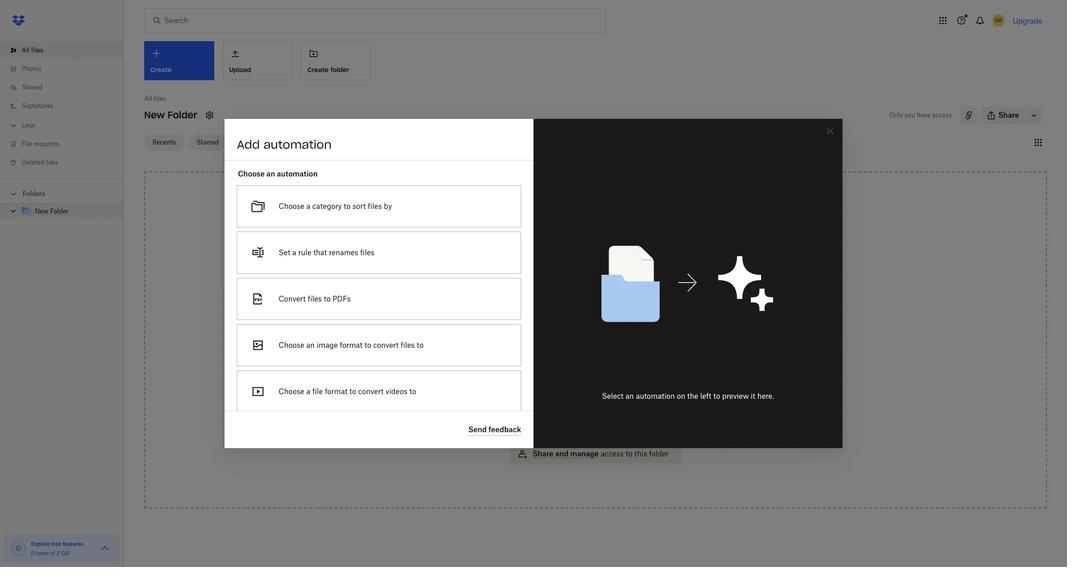 Task type: locate. For each thing, give the bounding box(es) containing it.
a left category
[[306, 202, 310, 211]]

all inside list item
[[22, 46, 30, 54]]

0 vertical spatial a
[[306, 202, 310, 211]]

create folder button
[[301, 41, 371, 80]]

manage
[[570, 450, 599, 458]]

shared link
[[8, 78, 124, 97]]

automation up the choose an automation
[[263, 137, 332, 152]]

choose down "add" on the top left
[[238, 169, 265, 178]]

the inside add automation dialog
[[687, 392, 698, 401]]

1 vertical spatial new
[[35, 208, 48, 215]]

all
[[22, 46, 30, 54], [144, 95, 152, 102]]

format right image on the bottom of page
[[340, 341, 363, 350]]

new folder link
[[21, 205, 115, 219]]

1 vertical spatial folder
[[649, 450, 669, 458]]

0 vertical spatial new folder
[[144, 109, 197, 121]]

folder
[[331, 66, 349, 74], [649, 450, 669, 458]]

1 horizontal spatial share
[[998, 111, 1019, 119]]

1 horizontal spatial access
[[932, 111, 952, 119]]

automation down add automation
[[277, 169, 318, 178]]

choose down the choose an automation
[[279, 202, 304, 211]]

file
[[22, 140, 32, 148]]

less image
[[8, 121, 19, 131]]

share for share
[[998, 111, 1019, 119]]

0 vertical spatial share
[[998, 111, 1019, 119]]

image
[[317, 341, 338, 350]]

all files
[[22, 46, 43, 54], [144, 95, 166, 102]]

an
[[266, 169, 275, 178], [306, 341, 315, 350], [625, 392, 634, 401]]

you
[[905, 111, 915, 119]]

folder up recents
[[168, 109, 197, 121]]

convert files to pdfs
[[279, 295, 351, 303]]

of
[[50, 551, 55, 557]]

a left file on the left bottom of the page
[[306, 387, 310, 396]]

to inside more ways to add content element
[[626, 450, 633, 458]]

files inside request files button
[[563, 421, 578, 429]]

1 vertical spatial share
[[533, 450, 553, 458]]

gb
[[61, 551, 69, 557]]

access button
[[510, 357, 681, 378]]

0 horizontal spatial new
[[35, 208, 48, 215]]

2
[[57, 551, 60, 557]]

files right deleted
[[46, 159, 58, 166]]

format for file
[[325, 387, 347, 396]]

all up photos
[[22, 46, 30, 54]]

add automation
[[237, 137, 332, 152]]

a for file
[[306, 387, 310, 396]]

choose left image on the bottom of page
[[279, 341, 304, 350]]

0 horizontal spatial access
[[601, 450, 624, 458]]

files up recents
[[154, 95, 166, 102]]

requests
[[34, 140, 59, 148]]

0 vertical spatial all
[[22, 46, 30, 54]]

0 vertical spatial new
[[144, 109, 165, 121]]

0 vertical spatial all files
[[22, 46, 43, 54]]

automation
[[263, 137, 332, 152], [277, 169, 318, 178], [636, 392, 675, 401]]

videos
[[386, 387, 407, 396]]

choose an automation
[[238, 169, 318, 178]]

share for share and manage access to this folder
[[533, 450, 553, 458]]

choose left file on the left bottom of the page
[[279, 387, 304, 396]]

choose for choose a file format to convert videos to
[[279, 387, 304, 396]]

1 horizontal spatial folder
[[649, 450, 669, 458]]

new down the folders
[[35, 208, 48, 215]]

0 horizontal spatial all files link
[[8, 41, 124, 60]]

request files button
[[510, 415, 681, 436]]

on
[[677, 392, 685, 401]]

all files link up shared link on the left top
[[8, 41, 124, 60]]

files
[[31, 46, 43, 54], [154, 95, 166, 102], [46, 159, 58, 166], [368, 202, 382, 211], [360, 248, 374, 257], [571, 273, 585, 282], [308, 295, 322, 303], [401, 341, 415, 350], [563, 421, 578, 429]]

0 vertical spatial all files link
[[8, 41, 124, 60]]

0 vertical spatial format
[[340, 341, 363, 350]]

the
[[575, 285, 586, 294], [687, 392, 698, 401]]

choose
[[238, 169, 265, 178], [279, 202, 304, 211], [279, 341, 304, 350], [279, 387, 304, 396]]

the right on
[[687, 392, 698, 401]]

choose for choose a category to sort files by
[[279, 202, 304, 211]]

format
[[340, 341, 363, 350], [325, 387, 347, 396]]

dropbox image
[[8, 10, 29, 31]]

photos
[[22, 65, 42, 73]]

signatures link
[[8, 97, 124, 115]]

0 horizontal spatial folder
[[50, 208, 69, 215]]

share inside more ways to add content element
[[533, 450, 553, 458]]

share inside button
[[998, 111, 1019, 119]]

all up recents 'button'
[[144, 95, 152, 102]]

2 vertical spatial a
[[306, 387, 310, 396]]

convert for files
[[373, 341, 399, 350]]

0 vertical spatial access
[[932, 111, 952, 119]]

0 horizontal spatial share
[[533, 450, 553, 458]]

less
[[22, 122, 35, 129]]

0 horizontal spatial an
[[266, 169, 275, 178]]

1 vertical spatial new folder
[[35, 208, 69, 215]]

1 vertical spatial folder
[[50, 208, 69, 215]]

a
[[306, 202, 310, 211], [292, 248, 296, 257], [306, 387, 310, 396]]

files right convert on the bottom left of the page
[[308, 295, 322, 303]]

an down add automation
[[266, 169, 275, 178]]

access right manage
[[601, 450, 624, 458]]

add automation dialog
[[225, 119, 843, 510]]

upgrade link
[[1013, 16, 1042, 25]]

2 vertical spatial automation
[[636, 392, 675, 401]]

drive
[[603, 392, 621, 401]]

0 vertical spatial convert
[[373, 341, 399, 350]]

features
[[63, 541, 83, 547]]

and
[[555, 450, 568, 458]]

new
[[144, 109, 165, 121], [35, 208, 48, 215]]

convert up videos
[[373, 341, 399, 350]]

0 horizontal spatial all
[[22, 46, 30, 54]]

folder right this
[[649, 450, 669, 458]]

1 vertical spatial all
[[144, 95, 152, 102]]

starred
[[197, 138, 219, 146]]

that
[[313, 248, 327, 257]]

folder down the folders button
[[50, 208, 69, 215]]

this
[[634, 450, 647, 458]]

files inside all files list item
[[31, 46, 43, 54]]

1 horizontal spatial the
[[687, 392, 698, 401]]

1 vertical spatial convert
[[358, 387, 384, 396]]

starred button
[[188, 134, 227, 151]]

all files up recents
[[144, 95, 166, 102]]

the right the use
[[575, 285, 586, 294]]

1 horizontal spatial all files
[[144, 95, 166, 102]]

to
[[344, 202, 350, 211], [605, 273, 612, 282], [324, 295, 331, 303], [364, 341, 371, 350], [417, 341, 424, 350], [349, 387, 356, 396], [409, 387, 416, 396], [713, 392, 720, 401], [626, 450, 633, 458]]

select an automation on the left to preview it here.
[[602, 392, 774, 401]]

list containing all files
[[0, 35, 124, 179]]

new folder
[[144, 109, 197, 121], [35, 208, 69, 215]]

send
[[468, 425, 487, 434]]

1 vertical spatial all files
[[144, 95, 166, 102]]

0 vertical spatial an
[[266, 169, 275, 178]]

1 vertical spatial automation
[[277, 169, 318, 178]]

automation left on
[[636, 392, 675, 401]]

left
[[700, 392, 711, 401]]

set a rule that renames files
[[279, 248, 374, 257]]

0 vertical spatial folder
[[168, 109, 197, 121]]

0
[[31, 551, 34, 557]]

files up the use
[[571, 273, 585, 282]]

new up recents
[[144, 109, 165, 121]]

format right file on the left bottom of the page
[[325, 387, 347, 396]]

list
[[0, 35, 124, 179]]

access inside more ways to add content element
[[601, 450, 624, 458]]

2 vertical spatial an
[[625, 392, 634, 401]]

files right renames
[[360, 248, 374, 257]]

convert left videos
[[358, 387, 384, 396]]

1 vertical spatial a
[[292, 248, 296, 257]]

deleted files
[[22, 159, 58, 166]]

choose an image format to convert files to
[[279, 341, 424, 350]]

deleted files link
[[8, 153, 124, 172]]

1 horizontal spatial an
[[306, 341, 315, 350]]

an for choose an image format to convert files to
[[306, 341, 315, 350]]

0 vertical spatial the
[[575, 285, 586, 294]]

explore free features 0 bytes of 2 gb
[[31, 541, 83, 557]]

access right have
[[932, 111, 952, 119]]

files up photos
[[31, 46, 43, 54]]

all files inside all files list item
[[22, 46, 43, 54]]

1 vertical spatial access
[[601, 450, 624, 458]]

new folder up recents
[[144, 109, 197, 121]]

0 horizontal spatial new folder
[[35, 208, 69, 215]]

folder right create
[[331, 66, 349, 74]]

1 horizontal spatial new
[[144, 109, 165, 121]]

1 vertical spatial format
[[325, 387, 347, 396]]

google
[[577, 392, 601, 401]]

share and manage access to this folder
[[533, 450, 669, 458]]

convert
[[373, 341, 399, 350], [358, 387, 384, 396]]

1 horizontal spatial new folder
[[144, 109, 197, 121]]

new folder down the folders button
[[35, 208, 69, 215]]

access
[[932, 111, 952, 119], [601, 450, 624, 458]]

an left image on the bottom of page
[[306, 341, 315, 350]]

to inside drop files here to upload, or use the 'upload' button
[[605, 273, 612, 282]]

folder
[[168, 109, 197, 121], [50, 208, 69, 215]]

2 horizontal spatial an
[[625, 392, 634, 401]]

0 horizontal spatial the
[[575, 285, 586, 294]]

1 vertical spatial all files link
[[144, 94, 166, 104]]

a right set
[[292, 248, 296, 257]]

all files link up recents
[[144, 94, 166, 104]]

0 vertical spatial folder
[[331, 66, 349, 74]]

all files link
[[8, 41, 124, 60], [144, 94, 166, 104]]

request
[[533, 421, 562, 429]]

files right the request
[[563, 421, 578, 429]]

0 horizontal spatial folder
[[331, 66, 349, 74]]

0 horizontal spatial all files
[[22, 46, 43, 54]]

all files up photos
[[22, 46, 43, 54]]

files inside deleted files link
[[46, 159, 58, 166]]

an right select
[[625, 392, 634, 401]]

1 vertical spatial an
[[306, 341, 315, 350]]

1 vertical spatial the
[[687, 392, 698, 401]]

deleted
[[22, 159, 44, 166]]

share
[[998, 111, 1019, 119], [533, 450, 553, 458]]



Task type: vqa. For each thing, say whether or not it's contained in the screenshot.
leftmost the New Folder
yes



Task type: describe. For each thing, give the bounding box(es) containing it.
explore
[[31, 541, 50, 547]]

all files list item
[[0, 41, 124, 60]]

an for choose an automation
[[266, 169, 275, 178]]

only you have access
[[889, 111, 952, 119]]

import
[[533, 392, 557, 401]]

the inside drop files here to upload, or use the 'upload' button
[[575, 285, 586, 294]]

choose a file format to convert videos to
[[279, 387, 416, 396]]

quota usage element
[[10, 541, 27, 557]]

have
[[917, 111, 931, 119]]

button
[[617, 285, 639, 294]]

folder inside new folder link
[[50, 208, 69, 215]]

by
[[384, 202, 392, 211]]

choose for choose an automation
[[238, 169, 265, 178]]

shared
[[22, 83, 43, 91]]

automation for choose an automation
[[277, 169, 318, 178]]

a for rule
[[292, 248, 296, 257]]

send feedback button
[[468, 424, 521, 436]]

upgrade
[[1013, 16, 1042, 25]]

it
[[751, 392, 755, 401]]

upload,
[[614, 273, 640, 282]]

drop
[[551, 273, 569, 282]]

request files
[[533, 421, 578, 429]]

preview
[[722, 392, 749, 401]]

bytes
[[36, 551, 49, 557]]

access
[[533, 363, 558, 372]]

automation for select an automation on the left to preview it here.
[[636, 392, 675, 401]]

or
[[552, 285, 559, 294]]

1 horizontal spatial all files link
[[144, 94, 166, 104]]

folders button
[[0, 186, 124, 201]]

pdfs
[[333, 295, 351, 303]]

1 horizontal spatial folder
[[168, 109, 197, 121]]

use
[[561, 285, 573, 294]]

here.
[[757, 392, 774, 401]]

recents
[[152, 138, 176, 146]]

from
[[559, 392, 575, 401]]

sort
[[352, 202, 366, 211]]

format for image
[[340, 341, 363, 350]]

renames
[[329, 248, 358, 257]]

folder inside button
[[331, 66, 349, 74]]

only
[[889, 111, 903, 119]]

add
[[237, 137, 260, 152]]

recents button
[[144, 134, 184, 151]]

send feedback
[[468, 425, 521, 434]]

a for category
[[306, 202, 310, 211]]

here
[[587, 273, 603, 282]]

rule
[[298, 248, 311, 257]]

file
[[312, 387, 323, 396]]

drop files here to upload, or use the 'upload' button
[[551, 273, 640, 294]]

file requests
[[22, 140, 59, 148]]

select
[[602, 392, 624, 401]]

free
[[51, 541, 61, 547]]

access for manage
[[601, 450, 624, 458]]

0 vertical spatial automation
[[263, 137, 332, 152]]

files inside drop files here to upload, or use the 'upload' button
[[571, 273, 585, 282]]

files up videos
[[401, 341, 415, 350]]

more ways to add content element
[[508, 336, 683, 475]]

file requests link
[[8, 135, 124, 153]]

convert
[[279, 295, 306, 303]]

choose for choose an image format to convert files to
[[279, 341, 304, 350]]

feedback
[[488, 425, 521, 434]]

access for have
[[932, 111, 952, 119]]

'upload'
[[588, 285, 615, 294]]

folder inside more ways to add content element
[[649, 450, 669, 458]]

photos link
[[8, 60, 124, 78]]

an for select an automation on the left to preview it here.
[[625, 392, 634, 401]]

category
[[312, 202, 342, 211]]

choose a category to sort files by
[[279, 202, 392, 211]]

convert for videos
[[358, 387, 384, 396]]

files left by
[[368, 202, 382, 211]]

signatures
[[22, 102, 54, 110]]

create folder
[[307, 66, 349, 74]]

share button
[[981, 107, 1025, 124]]

set
[[279, 248, 290, 257]]

folders
[[23, 190, 45, 198]]

1 horizontal spatial all
[[144, 95, 152, 102]]

import from google drive
[[533, 392, 621, 401]]

create
[[307, 66, 329, 74]]



